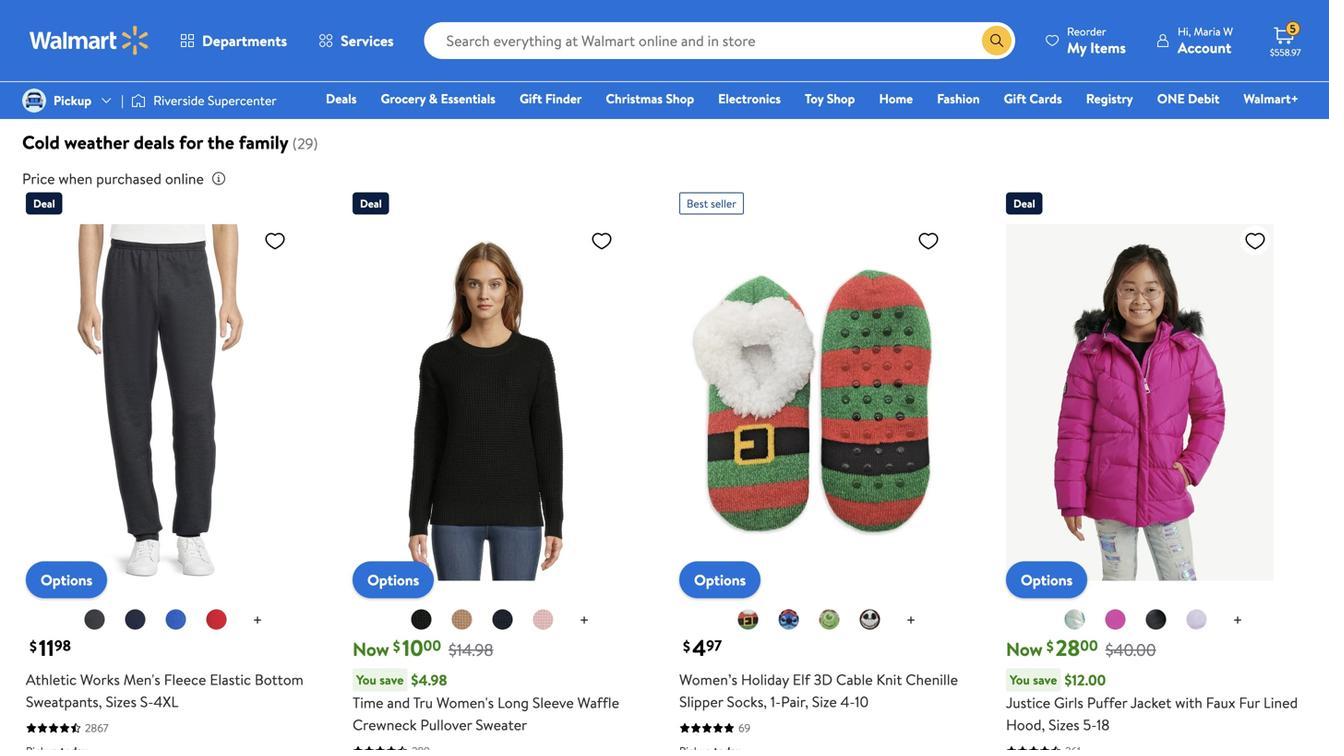 Task type: vqa. For each thing, say whether or not it's contained in the screenshot.
Sizes in 'Athletic Works Men's Fleece Elastic Bottom Sweatpants, Sizes S-4XL'
yes



Task type: describe. For each thing, give the bounding box(es) containing it.
cards
[[1030, 90, 1062, 108]]

items
[[1090, 37, 1126, 58]]

women's holiday elf 3d cable knit chenille slipper socks, 1-pair, size 4-10 image
[[679, 222, 947, 584]]

you save $12.00 justice girls puffer jacket with faux fur lined hood, sizes 5-18
[[1006, 670, 1298, 735]]

hi,
[[1178, 24, 1191, 39]]

s-
[[140, 692, 154, 712]]

athletic works men's fleece elastic bottom sweatpants, sizes s-4xl
[[26, 670, 304, 712]]

shop all deals image
[[63, 0, 129, 49]]

fashion
[[210, 53, 250, 71]]

shop all fashion deals link
[[159, 0, 255, 85]]

deals
[[326, 90, 357, 108]]

reorder my items
[[1067, 24, 1126, 58]]

cold
[[22, 129, 60, 155]]

shop up pickup
[[59, 53, 87, 71]]

dusty rose image
[[532, 609, 554, 631]]

sweater
[[476, 715, 527, 735]]

jacket
[[1131, 693, 1172, 713]]

$40.00
[[1105, 639, 1156, 662]]

00 for 28
[[1080, 636, 1098, 656]]

boots
[[543, 53, 576, 71]]

christmas
[[606, 90, 663, 108]]

long
[[498, 693, 529, 713]]

athletic
[[26, 670, 77, 690]]

$ inside "$ 4 97"
[[683, 636, 690, 657]]

4xl
[[154, 692, 178, 712]]

deal for $40.00
[[1014, 196, 1035, 211]]

kids & baby image
[[838, 0, 905, 49]]

christmas shop link
[[598, 89, 703, 108]]

the
[[207, 129, 234, 155]]

save for 28
[[1033, 671, 1057, 689]]

waffle
[[578, 693, 619, 713]]

add to favorites list, justice girls puffer jacket with faux fur lined hood, sizes 5-18 image
[[1244, 229, 1266, 253]]

blue heather image
[[165, 609, 187, 631]]

& for essentials
[[429, 90, 438, 108]]

+ for $14.98
[[579, 609, 589, 632]]

$ 11 98
[[30, 633, 71, 664]]

women's holiday elf 3d cable knit chenille slipper socks, 1-pair, size 4-10
[[679, 670, 958, 712]]

services
[[341, 30, 394, 51]]

home link
[[871, 89, 921, 108]]

berry burst image
[[1105, 609, 1127, 631]]

add to favorites list, athletic works men's fleece elastic bottom sweatpants, sizes s-4xl image
[[264, 229, 286, 253]]

+ for 11
[[253, 609, 263, 632]]

shop all deals
[[59, 53, 133, 71]]

women
[[739, 53, 782, 71]]

riverside
[[153, 91, 205, 109]]

69
[[738, 721, 751, 736]]

riverside supercenter
[[153, 91, 277, 109]]

$4.98
[[411, 670, 447, 691]]

one
[[1157, 90, 1185, 108]]

blue cove image
[[124, 609, 146, 631]]

purchased
[[96, 169, 162, 189]]

0 vertical spatial 10
[[402, 633, 423, 664]]

fleece
[[164, 670, 206, 690]]

now $ 28 00 $40.00
[[1006, 633, 1156, 664]]

fashion
[[937, 90, 980, 108]]

brilliant red image
[[205, 609, 228, 631]]

registry link
[[1078, 89, 1142, 108]]

you save $4.98 time and tru women's long sleeve waffle crewneck pullover sweater
[[353, 670, 619, 735]]

gift for gift finder
[[520, 90, 542, 108]]

women's
[[437, 693, 494, 713]]

$558.97
[[1270, 46, 1301, 59]]

2867
[[85, 721, 109, 736]]

women link
[[713, 0, 809, 73]]

dark navy image
[[492, 609, 514, 631]]

sizes inside you save $12.00 justice girls puffer jacket with faux fur lined hood, sizes 5-18
[[1049, 715, 1080, 735]]

$ inside now $ 10 00 $14.98
[[393, 636, 400, 657]]

winter for winter boots
[[502, 53, 540, 71]]

you for 10
[[356, 671, 377, 689]]

size
[[812, 692, 837, 712]]

97
[[706, 636, 722, 656]]

shop inside shop all fashion deals
[[163, 53, 192, 71]]

brown acorn image
[[451, 609, 473, 631]]

shop right toy
[[827, 90, 855, 108]]

toy shop
[[805, 90, 855, 108]]

walmart+ link
[[1235, 89, 1307, 108]]

family
[[239, 129, 289, 155]]

aqua breeze image
[[1064, 609, 1086, 631]]

women's
[[679, 670, 738, 690]]

and
[[387, 693, 410, 713]]

pullover
[[420, 715, 472, 735]]

 image for riverside supercenter
[[131, 91, 146, 110]]

now for 28
[[1006, 637, 1043, 662]]

5
[[1290, 21, 1296, 37]]

monsters inc image
[[818, 609, 841, 631]]

$ inside the now $ 28 00 $40.00
[[1047, 636, 1054, 657]]

& for baby
[[865, 53, 874, 71]]

deal for 11
[[33, 196, 55, 211]]

athletic works men's fleece elastic bottom sweatpants, sizes s-4xl image
[[26, 222, 294, 584]]

shop all deals link
[[48, 0, 144, 73]]

lilo & stitch image
[[778, 609, 800, 631]]

save for 10
[[380, 671, 404, 689]]

essentials
[[441, 90, 496, 108]]

kids & baby link
[[823, 0, 919, 73]]

options for 11
[[41, 570, 92, 590]]

hi, maria w account
[[1178, 24, 1233, 58]]

fur
[[1239, 693, 1260, 713]]

finder
[[545, 90, 582, 108]]

debit
[[1188, 90, 1220, 108]]

works
[[80, 670, 120, 690]]

knit
[[877, 670, 902, 690]]

my
[[1067, 37, 1087, 58]]

justice girls puffer jacket with faux fur lined hood, sizes 5-18 image
[[1006, 222, 1274, 584]]

time
[[353, 693, 384, 713]]

price when purchased online
[[22, 169, 204, 189]]

winter for winter accessories
[[409, 53, 447, 71]]

black soot image
[[410, 609, 433, 631]]

sweatpants,
[[26, 692, 102, 712]]

options for 4
[[694, 570, 746, 590]]

$14.98
[[449, 639, 493, 662]]

tru
[[413, 693, 433, 713]]

price
[[22, 169, 55, 189]]

$12.00
[[1065, 670, 1106, 691]]

winter accessories link
[[380, 0, 476, 85]]

w
[[1223, 24, 1233, 39]]

best seller
[[687, 196, 736, 211]]

departments button
[[164, 18, 303, 63]]

supercenter
[[208, 91, 277, 109]]

4
[[692, 633, 706, 664]]

deals for all
[[105, 53, 133, 71]]

account
[[1178, 37, 1232, 58]]

seller
[[711, 196, 736, 211]]

now for 10
[[353, 637, 389, 662]]

winter accessories
[[397, 53, 460, 84]]

gift finder
[[520, 90, 582, 108]]



Task type: locate. For each thing, give the bounding box(es) containing it.
save up justice
[[1033, 671, 1057, 689]]

sizes down girls
[[1049, 715, 1080, 735]]

1 horizontal spatial 10
[[855, 692, 869, 712]]

now up time
[[353, 637, 389, 662]]

1 horizontal spatial  image
[[131, 91, 146, 110]]

$
[[30, 636, 37, 657], [393, 636, 400, 657], [683, 636, 690, 657], [1047, 636, 1054, 657]]

electronics link
[[710, 89, 789, 108]]

98
[[54, 636, 71, 656]]

justice
[[1006, 693, 1051, 713]]

accessories
[[397, 66, 460, 84]]

0 horizontal spatial &
[[429, 90, 438, 108]]

add to favorites list, time and tru women's long sleeve waffle crewneck pullover sweater image
[[591, 229, 613, 253]]

options
[[41, 570, 92, 590], [367, 570, 419, 590], [694, 570, 746, 590], [1021, 570, 1073, 590]]

+ right panters purple icon
[[1233, 609, 1243, 632]]

kids
[[839, 53, 862, 71]]

girls
[[1054, 693, 1084, 713]]

0 horizontal spatial deal
[[33, 196, 55, 211]]

options up 'black heather' icon
[[41, 570, 92, 590]]

00
[[423, 636, 441, 656], [1080, 636, 1098, 656]]

3d
[[814, 670, 833, 690]]

all inside shop all fashion deals
[[195, 53, 207, 71]]

0 horizontal spatial all
[[90, 53, 102, 71]]

winter up 'grocery & essentials'
[[409, 53, 447, 71]]

&
[[865, 53, 874, 71], [429, 90, 438, 108]]

winter accessories image
[[395, 0, 462, 49]]

5-
[[1083, 715, 1097, 735]]

2 horizontal spatial deal
[[1014, 196, 1035, 211]]

 image right |
[[131, 91, 146, 110]]

search icon image
[[990, 33, 1004, 48]]

2 + button from the left
[[565, 606, 604, 636]]

1 horizontal spatial &
[[865, 53, 874, 71]]

0 vertical spatial sizes
[[106, 692, 137, 712]]

winter left boots at the left top of the page
[[502, 53, 540, 71]]

10 inside women's holiday elf 3d cable knit chenille slipper socks, 1-pair, size 4-10
[[855, 692, 869, 712]]

00 inside the now $ 28 00 $40.00
[[1080, 636, 1098, 656]]

options link for 11
[[26, 562, 107, 599]]

0 horizontal spatial you
[[356, 671, 377, 689]]

options up black soot image
[[367, 570, 419, 590]]

options link for $40.00
[[1006, 562, 1088, 599]]

save up and
[[380, 671, 404, 689]]

1 $ from the left
[[30, 636, 37, 657]]

options for $40.00
[[1021, 570, 1073, 590]]

sizes inside athletic works men's fleece elastic bottom sweatpants, sizes s-4xl
[[106, 692, 137, 712]]

options up the aqua breeze image
[[1021, 570, 1073, 590]]

holiday
[[741, 670, 789, 690]]

4 options link from the left
[[1006, 562, 1088, 599]]

you inside you save $4.98 time and tru women's long sleeve waffle crewneck pullover sweater
[[356, 671, 377, 689]]

you inside you save $12.00 justice girls puffer jacket with faux fur lined hood, sizes 5-18
[[1010, 671, 1030, 689]]

deals left for
[[134, 129, 175, 155]]

all for fashion
[[195, 53, 207, 71]]

men
[[637, 53, 662, 71]]

1 vertical spatial &
[[429, 90, 438, 108]]

3 options link from the left
[[679, 562, 761, 599]]

puffer
[[1087, 693, 1128, 713]]

2 you from the left
[[1010, 671, 1030, 689]]

winter boots
[[502, 53, 576, 71]]

elf shoe image
[[737, 609, 759, 631]]

0 horizontal spatial  image
[[22, 89, 46, 113]]

gift for gift cards
[[1004, 90, 1027, 108]]

lined
[[1264, 693, 1298, 713]]

options link up 'black heather' icon
[[26, 562, 107, 599]]

deals link
[[318, 89, 365, 108]]

00 inside now $ 10 00 $14.98
[[423, 636, 441, 656]]

1 vertical spatial 10
[[855, 692, 869, 712]]

0 horizontal spatial 10
[[402, 633, 423, 664]]

1 deal from the left
[[33, 196, 55, 211]]

+ button for 11
[[238, 606, 277, 636]]

black heather image
[[84, 609, 106, 631]]

sizes left s-
[[106, 692, 137, 712]]

you up time
[[356, 671, 377, 689]]

 image left pickup
[[22, 89, 46, 113]]

+ button for $14.98
[[565, 606, 604, 636]]

2 deal from the left
[[360, 196, 382, 211]]

best
[[687, 196, 708, 211]]

deals up |
[[105, 53, 133, 71]]

all
[[90, 53, 102, 71], [195, 53, 207, 71]]

shop up riverside
[[163, 53, 192, 71]]

00 for 10
[[423, 636, 441, 656]]

time and tru women's long sleeve waffle crewneck pullover sweater image
[[353, 222, 620, 584]]

2 now from the left
[[1006, 637, 1043, 662]]

nightmare before christmas image
[[859, 609, 881, 631]]

shop all fashion deals image
[[174, 0, 240, 49]]

you
[[356, 671, 377, 689], [1010, 671, 1030, 689]]

add to favorites list, women's holiday elf 3d cable knit chenille slipper socks, 1-pair, size 4-10 image
[[918, 229, 940, 253]]

deals inside the shop all deals link
[[105, 53, 133, 71]]

1 all from the left
[[90, 53, 102, 71]]

(29)
[[292, 133, 318, 154]]

gift
[[520, 90, 542, 108], [1004, 90, 1027, 108]]

one debit
[[1157, 90, 1220, 108]]

men's
[[123, 670, 160, 690]]

options up the "elf shoe" image
[[694, 570, 746, 590]]

1 horizontal spatial winter
[[502, 53, 540, 71]]

shop right christmas
[[666, 90, 694, 108]]

2 all from the left
[[195, 53, 207, 71]]

options link for 4
[[679, 562, 761, 599]]

you up justice
[[1010, 671, 1030, 689]]

now inside now $ 10 00 $14.98
[[353, 637, 389, 662]]

now left 28
[[1006, 637, 1043, 662]]

+ button right nightmare before christmas icon
[[891, 606, 931, 636]]

$ left 11
[[30, 636, 37, 657]]

$ left 28
[[1047, 636, 1054, 657]]

1 winter from the left
[[409, 53, 447, 71]]

$ left 4
[[683, 636, 690, 657]]

+ button right panters purple icon
[[1218, 606, 1258, 636]]

2 + from the left
[[579, 609, 589, 632]]

1 + button from the left
[[238, 606, 277, 636]]

 image
[[22, 89, 46, 113], [131, 91, 146, 110]]

now inside the now $ 28 00 $40.00
[[1006, 637, 1043, 662]]

+ button for 4
[[891, 606, 931, 636]]

0 horizontal spatial now
[[353, 637, 389, 662]]

2 00 from the left
[[1080, 636, 1098, 656]]

hood,
[[1006, 715, 1045, 735]]

1 gift from the left
[[520, 90, 542, 108]]

cable
[[836, 670, 873, 690]]

winter inside winter boots link
[[502, 53, 540, 71]]

1 horizontal spatial sizes
[[1049, 715, 1080, 735]]

 image for pickup
[[22, 89, 46, 113]]

elastic
[[210, 670, 251, 690]]

legal information image
[[211, 171, 226, 186]]

grocery & essentials link
[[372, 89, 504, 108]]

now $ 10 00 $14.98
[[353, 633, 493, 664]]

+ right brilliant red image
[[253, 609, 263, 632]]

1 horizontal spatial deal
[[360, 196, 382, 211]]

10 down black soot image
[[402, 633, 423, 664]]

winter boots image
[[506, 0, 572, 49]]

winter inside winter accessories
[[409, 53, 447, 71]]

3 + from the left
[[906, 609, 916, 632]]

2 options link from the left
[[353, 562, 434, 599]]

options link up the aqua breeze image
[[1006, 562, 1088, 599]]

women image
[[727, 0, 794, 49]]

home
[[879, 90, 913, 108]]

gift left "finder"
[[520, 90, 542, 108]]

shop all fashion deals
[[163, 53, 250, 84]]

deals inside shop all fashion deals
[[193, 66, 221, 84]]

maria
[[1194, 24, 1221, 39]]

departments
[[202, 30, 287, 51]]

4 + button from the left
[[1218, 606, 1258, 636]]

1 horizontal spatial 00
[[1080, 636, 1098, 656]]

pickup
[[54, 91, 92, 109]]

1 horizontal spatial all
[[195, 53, 207, 71]]

18
[[1097, 715, 1110, 735]]

10 down cable
[[855, 692, 869, 712]]

1 options from the left
[[41, 570, 92, 590]]

toy shop link
[[797, 89, 864, 108]]

black image
[[1145, 609, 1167, 631]]

toy
[[805, 90, 824, 108]]

1 options link from the left
[[26, 562, 107, 599]]

gift finder link
[[511, 89, 590, 108]]

& right kids
[[865, 53, 874, 71]]

deals for weather
[[134, 129, 175, 155]]

options for $14.98
[[367, 570, 419, 590]]

3 $ from the left
[[683, 636, 690, 657]]

1 now from the left
[[353, 637, 389, 662]]

0 horizontal spatial sizes
[[106, 692, 137, 712]]

walmart image
[[30, 26, 150, 55]]

3 options from the left
[[694, 570, 746, 590]]

1 + from the left
[[253, 609, 263, 632]]

& down accessories
[[429, 90, 438, 108]]

4 $ from the left
[[1047, 636, 1054, 657]]

grocery & essentials
[[381, 90, 496, 108]]

+ button right brilliant red image
[[238, 606, 277, 636]]

+ button for $40.00
[[1218, 606, 1258, 636]]

men image
[[617, 0, 683, 49]]

$ 4 97
[[683, 633, 722, 664]]

00 down black soot image
[[423, 636, 441, 656]]

all down shop all deals image
[[90, 53, 102, 71]]

+ for $40.00
[[1233, 609, 1243, 632]]

deals up riverside supercenter
[[193, 66, 221, 84]]

$ inside $ 11 98
[[30, 636, 37, 657]]

grocery
[[381, 90, 426, 108]]

save inside you save $4.98 time and tru women's long sleeve waffle crewneck pullover sweater
[[380, 671, 404, 689]]

1 00 from the left
[[423, 636, 441, 656]]

4 options from the left
[[1021, 570, 1073, 590]]

2 save from the left
[[1033, 671, 1057, 689]]

options link up the "elf shoe" image
[[679, 562, 761, 599]]

$15 and under image
[[284, 0, 351, 49]]

options link for $14.98
[[353, 562, 434, 599]]

save inside you save $12.00 justice girls puffer jacket with faux fur lined hood, sizes 5-18
[[1033, 671, 1057, 689]]

baby
[[877, 53, 904, 71]]

Walmart Site-Wide search field
[[424, 22, 1015, 59]]

+ button
[[238, 606, 277, 636], [565, 606, 604, 636], [891, 606, 931, 636], [1218, 606, 1258, 636]]

when
[[58, 169, 93, 189]]

$ up and
[[393, 636, 400, 657]]

slipper
[[679, 692, 723, 712]]

3 + button from the left
[[891, 606, 931, 636]]

+ right nightmare before christmas icon
[[906, 609, 916, 632]]

options link up black soot image
[[353, 562, 434, 599]]

panters purple image
[[1186, 609, 1208, 631]]

0 horizontal spatial winter
[[409, 53, 447, 71]]

faux
[[1206, 693, 1236, 713]]

services button
[[303, 18, 410, 63]]

you for 28
[[1010, 671, 1030, 689]]

save
[[380, 671, 404, 689], [1033, 671, 1057, 689]]

0 horizontal spatial save
[[380, 671, 404, 689]]

2 options from the left
[[367, 570, 419, 590]]

4 + from the left
[[1233, 609, 1243, 632]]

0 horizontal spatial gift
[[520, 90, 542, 108]]

Search search field
[[424, 22, 1015, 59]]

deal for $14.98
[[360, 196, 382, 211]]

0 horizontal spatial 00
[[423, 636, 441, 656]]

2 winter from the left
[[502, 53, 540, 71]]

1 save from the left
[[380, 671, 404, 689]]

& inside grocery & essentials link
[[429, 90, 438, 108]]

2 gift from the left
[[1004, 90, 1027, 108]]

0 vertical spatial &
[[865, 53, 874, 71]]

+ for 4
[[906, 609, 916, 632]]

socks,
[[727, 692, 767, 712]]

1-
[[771, 692, 781, 712]]

elf
[[793, 670, 810, 690]]

1 horizontal spatial you
[[1010, 671, 1030, 689]]

gift left cards
[[1004, 90, 1027, 108]]

pair,
[[781, 692, 809, 712]]

1 vertical spatial sizes
[[1049, 715, 1080, 735]]

1 you from the left
[[356, 671, 377, 689]]

1 horizontal spatial now
[[1006, 637, 1043, 662]]

online
[[165, 169, 204, 189]]

00 down the aqua breeze image
[[1080, 636, 1098, 656]]

crewneck
[[353, 715, 417, 735]]

1 horizontal spatial gift
[[1004, 90, 1027, 108]]

chenille
[[906, 670, 958, 690]]

1 horizontal spatial save
[[1033, 671, 1057, 689]]

+ button right dusty rose icon
[[565, 606, 604, 636]]

3 deal from the left
[[1014, 196, 1035, 211]]

deals
[[105, 53, 133, 71], [193, 66, 221, 84], [134, 129, 175, 155]]

+ right dusty rose icon
[[579, 609, 589, 632]]

2 $ from the left
[[393, 636, 400, 657]]

fashion link
[[929, 89, 988, 108]]

all left fashion
[[195, 53, 207, 71]]

& inside kids & baby link
[[865, 53, 874, 71]]

all for deals
[[90, 53, 102, 71]]



